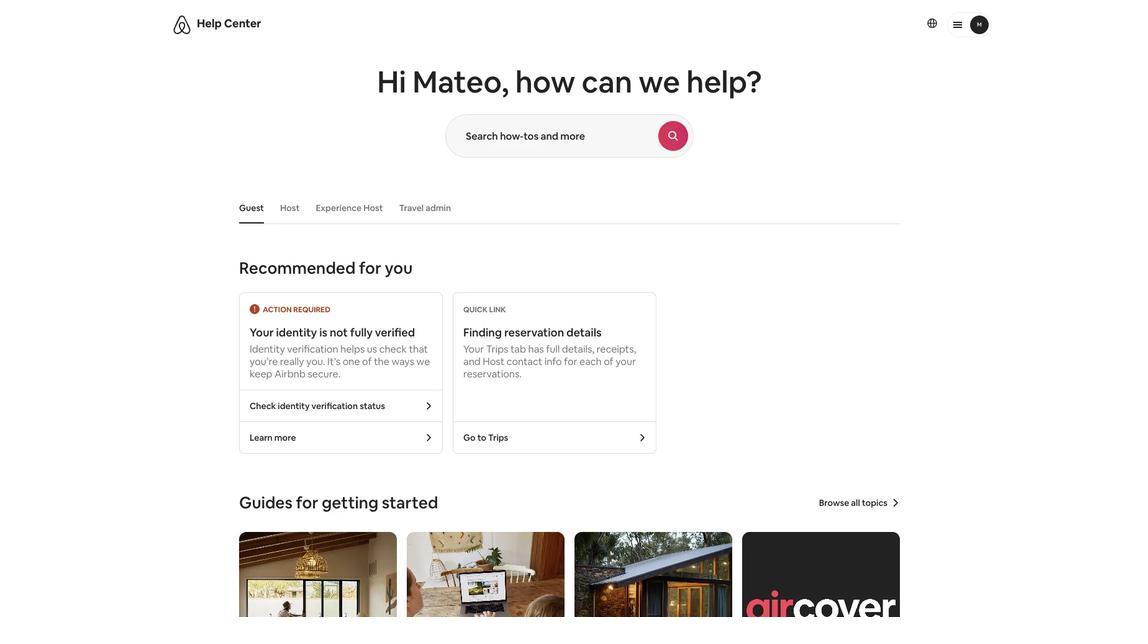 Task type: describe. For each thing, give the bounding box(es) containing it.
guest
[[239, 202, 264, 214]]

how
[[515, 62, 575, 101]]

ways
[[392, 355, 414, 368]]

you're
[[250, 355, 278, 368]]

admin
[[426, 202, 451, 214]]

link
[[489, 305, 506, 315]]

0 vertical spatial we
[[639, 62, 680, 101]]

verified
[[375, 325, 415, 340]]

guides
[[239, 493, 293, 513]]

really
[[280, 355, 304, 368]]

helps
[[340, 343, 365, 355]]

airbnb homepage image
[[172, 15, 192, 35]]

host inside "button"
[[280, 202, 300, 214]]

1 vertical spatial trips
[[488, 432, 508, 443]]

we inside "identity verification helps us check that you're really you. it's one of the ways we keep airbnb secure."
[[416, 355, 430, 368]]

finding reservation details
[[463, 325, 602, 340]]

adult and child sitting at a table, searching airbnb listings on a laptop. image
[[407, 532, 565, 617]]

center
[[224, 16, 261, 31]]

check identity verification status
[[250, 401, 385, 412]]

reservation
[[504, 325, 564, 340]]

identity verification helps us check that you're really you. it's one of the ways we keep airbnb secure.
[[250, 343, 430, 380]]

keep
[[250, 367, 272, 380]]

your identity is not fully verified
[[250, 325, 415, 340]]

status
[[360, 401, 385, 412]]

main navigation menu image
[[970, 16, 989, 34]]

experience host button
[[310, 196, 389, 220]]

go to trips
[[463, 432, 508, 443]]

host button
[[274, 196, 306, 220]]

identity
[[250, 343, 285, 355]]

for inside your trips tab has full details, receipts, and host contact info for each of your reservations.
[[564, 355, 577, 368]]

one
[[343, 355, 360, 368]]

is
[[319, 325, 327, 340]]

Search how-tos and more search field
[[446, 115, 658, 157]]

and
[[463, 355, 481, 368]]

tab
[[511, 343, 526, 355]]

check identity verification status link
[[240, 391, 442, 422]]

verification inside "identity verification helps us check that you're really you. it's one of the ways we keep airbnb secure."
[[287, 343, 338, 355]]

of inside your trips tab has full details, receipts, and host contact info for each of your reservations.
[[604, 355, 613, 368]]

getting
[[322, 493, 378, 513]]

guides for getting started
[[239, 493, 438, 513]]

browse all topics link
[[819, 497, 900, 509]]

hi
[[377, 62, 406, 101]]

for for recommended for you
[[359, 258, 381, 279]]

can
[[582, 62, 632, 101]]

experience
[[316, 202, 362, 214]]

that
[[409, 343, 428, 355]]

quick
[[463, 305, 488, 315]]

help center link
[[197, 16, 261, 31]]

guest button
[[233, 196, 270, 220]]

check
[[250, 401, 276, 412]]

all
[[851, 497, 860, 509]]

your trips tab has full details, receipts, and host contact info for each of your reservations.
[[463, 343, 636, 380]]

quick link
[[463, 305, 506, 315]]

finding
[[463, 325, 502, 340]]

started
[[382, 493, 438, 513]]

receipts,
[[597, 343, 636, 355]]

recommended for you
[[239, 258, 413, 279]]



Task type: vqa. For each thing, say whether or not it's contained in the screenshot.
FULL at left
yes



Task type: locate. For each thing, give the bounding box(es) containing it.
reservations.
[[463, 367, 522, 380]]

to
[[477, 432, 486, 443]]

help
[[197, 16, 222, 31]]

us
[[367, 343, 377, 355]]

browse all topics
[[819, 497, 888, 509]]

check
[[379, 343, 407, 355]]

trips right to
[[488, 432, 508, 443]]

recommended
[[239, 258, 356, 279]]

host right guest
[[280, 202, 300, 214]]

None search field
[[445, 114, 694, 158]]

1 of from the left
[[362, 355, 372, 368]]

trips left tab
[[486, 343, 508, 355]]

not
[[330, 325, 348, 340]]

travel admin button
[[393, 196, 457, 220]]

help center
[[197, 16, 261, 31]]

1 horizontal spatial your
[[463, 343, 484, 355]]

tab list containing guest
[[233, 193, 900, 224]]

identity down action required at the left
[[276, 325, 317, 340]]

host inside button
[[363, 202, 383, 214]]

1 vertical spatial we
[[416, 355, 430, 368]]

1 horizontal spatial host
[[363, 202, 383, 214]]

contact
[[507, 355, 542, 368]]

0 vertical spatial verification
[[287, 343, 338, 355]]

required
[[293, 305, 330, 315]]

person opening a glass sliding door in a nicely designed space image
[[239, 532, 397, 617]]

verification up 'learn more' link
[[312, 401, 358, 412]]

your up identity
[[250, 325, 274, 340]]

browse
[[819, 497, 849, 509]]

for right info
[[564, 355, 577, 368]]

we
[[639, 62, 680, 101], [416, 355, 430, 368]]

0 vertical spatial identity
[[276, 325, 317, 340]]

0 horizontal spatial of
[[362, 355, 372, 368]]

1 vertical spatial identity
[[278, 401, 310, 412]]

we right can
[[639, 62, 680, 101]]

go to trips link
[[453, 422, 656, 453]]

2 horizontal spatial for
[[564, 355, 577, 368]]

for for guides for getting started
[[296, 493, 318, 513]]

we right ways on the left bottom
[[416, 355, 430, 368]]

0 horizontal spatial host
[[280, 202, 300, 214]]

full
[[546, 343, 560, 355]]

0 vertical spatial for
[[359, 258, 381, 279]]

your inside your trips tab has full details, receipts, and host contact info for each of your reservations.
[[463, 343, 484, 355]]

action required
[[263, 305, 330, 315]]

details
[[566, 325, 602, 340]]

1 vertical spatial for
[[564, 355, 577, 368]]

identity for check
[[278, 401, 310, 412]]

2 horizontal spatial host
[[483, 355, 504, 368]]

you
[[385, 258, 413, 279]]

your
[[250, 325, 274, 340], [463, 343, 484, 355]]

host inside your trips tab has full details, receipts, and host contact info for each of your reservations.
[[483, 355, 504, 368]]

identity for your
[[276, 325, 317, 340]]

of inside "identity verification helps us check that you're really you. it's one of the ways we keep airbnb secure."
[[362, 355, 372, 368]]

airbnb
[[275, 367, 306, 380]]

identity
[[276, 325, 317, 340], [278, 401, 310, 412]]

of
[[362, 355, 372, 368], [604, 355, 613, 368]]

secure.
[[308, 367, 341, 380]]

your
[[616, 355, 636, 368]]

1 horizontal spatial for
[[359, 258, 381, 279]]

host right and
[[483, 355, 504, 368]]

has
[[528, 343, 544, 355]]

your for your identity is not fully verified
[[250, 325, 274, 340]]

fully
[[350, 325, 373, 340]]

1 horizontal spatial of
[[604, 355, 613, 368]]

info
[[545, 355, 562, 368]]

you.
[[306, 355, 325, 368]]

travel admin
[[399, 202, 451, 214]]

a house in the woods with floor to ceiling windows, with a person relaxing inside. image
[[574, 532, 732, 617]]

details,
[[562, 343, 594, 355]]

1 horizontal spatial we
[[639, 62, 680, 101]]

the logo for aircover, in red and white letters, on a black background. image
[[742, 532, 900, 617]]

0 horizontal spatial we
[[416, 355, 430, 368]]

of left the
[[362, 355, 372, 368]]

learn more link
[[240, 422, 442, 453]]

more
[[274, 432, 296, 443]]

verification down is
[[287, 343, 338, 355]]

trips inside your trips tab has full details, receipts, and host contact info for each of your reservations.
[[486, 343, 508, 355]]

each
[[579, 355, 602, 368]]

action
[[263, 305, 292, 315]]

it's
[[327, 355, 340, 368]]

for left you
[[359, 258, 381, 279]]

topics
[[862, 497, 888, 509]]

2 vertical spatial for
[[296, 493, 318, 513]]

experience host
[[316, 202, 383, 214]]

1 vertical spatial verification
[[312, 401, 358, 412]]

tab list
[[233, 193, 900, 224]]

0 vertical spatial your
[[250, 325, 274, 340]]

1 vertical spatial your
[[463, 343, 484, 355]]

help?
[[686, 62, 762, 101]]

host right experience
[[363, 202, 383, 214]]

0 horizontal spatial your
[[250, 325, 274, 340]]

identity right check on the bottom left of the page
[[278, 401, 310, 412]]

for
[[359, 258, 381, 279], [564, 355, 577, 368], [296, 493, 318, 513]]

0 horizontal spatial for
[[296, 493, 318, 513]]

trips
[[486, 343, 508, 355], [488, 432, 508, 443]]

host
[[280, 202, 300, 214], [363, 202, 383, 214], [483, 355, 504, 368]]

your for your trips tab has full details, receipts, and host contact info for each of your reservations.
[[463, 343, 484, 355]]

2 of from the left
[[604, 355, 613, 368]]

mateo,
[[412, 62, 509, 101]]

of left 'your'
[[604, 355, 613, 368]]

0 vertical spatial trips
[[486, 343, 508, 355]]

travel
[[399, 202, 424, 214]]

verification
[[287, 343, 338, 355], [312, 401, 358, 412]]

learn
[[250, 432, 273, 443]]

for right guides in the bottom of the page
[[296, 493, 318, 513]]

learn more
[[250, 432, 296, 443]]

go
[[463, 432, 476, 443]]

hi mateo, how can we help?
[[377, 62, 762, 101]]

your down finding
[[463, 343, 484, 355]]

the
[[374, 355, 389, 368]]



